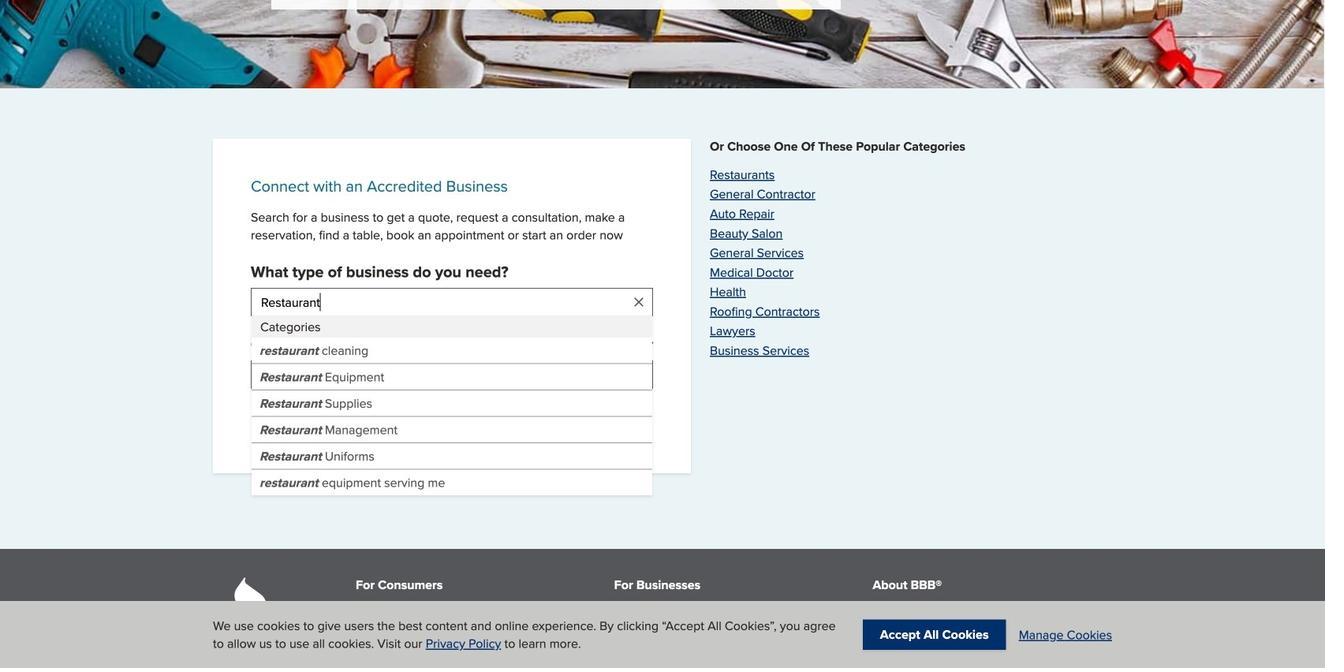 Task type: vqa. For each thing, say whether or not it's contained in the screenshot.
The Use to the left
no



Task type: describe. For each thing, give the bounding box(es) containing it.
E.g., Roofing, Moving, Electrical, Plumbing search field
[[261, 289, 632, 316]]

clear search image
[[632, 295, 646, 309]]

bbb image
[[213, 578, 280, 668]]



Task type: locate. For each thing, give the bounding box(es) containing it.
group
[[251, 208, 653, 496]]



